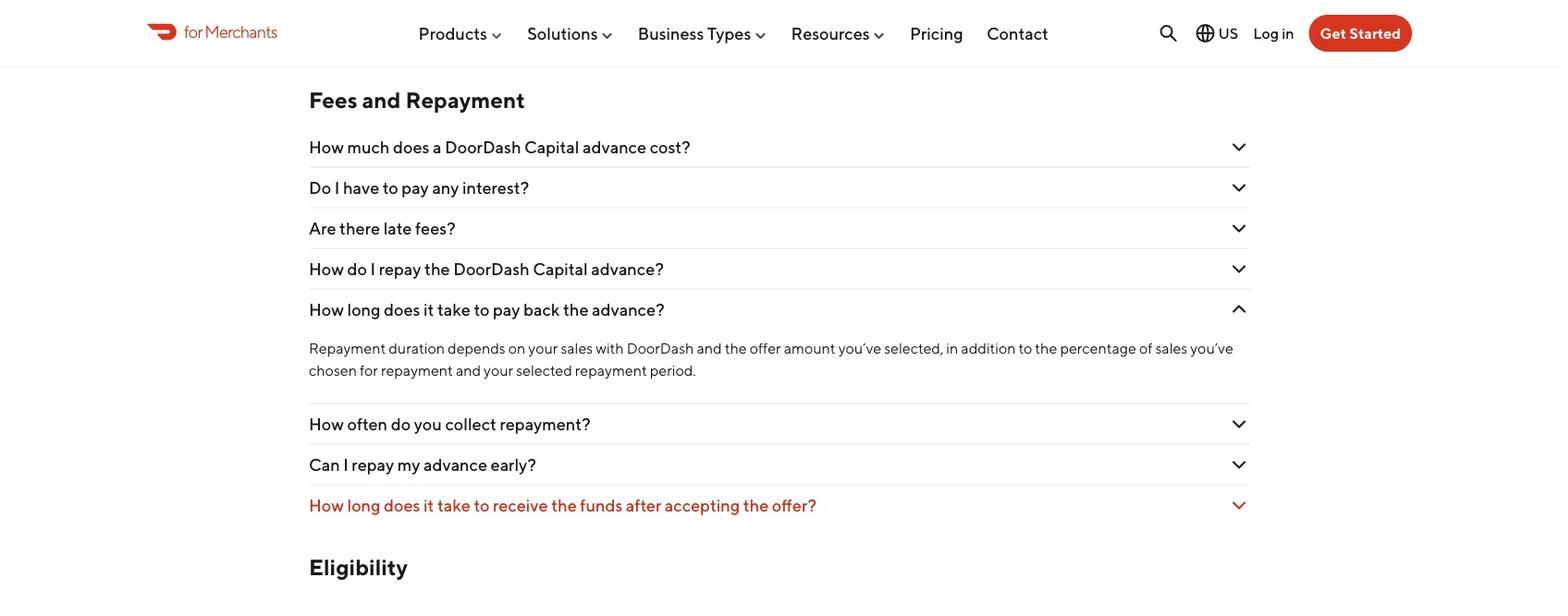 Task type: vqa. For each thing, say whether or not it's contained in the screenshot.
the for inside FOR MERCHANTS link
no



Task type: locate. For each thing, give the bounding box(es) containing it.
long for how long does it take to pay back the advance?
[[347, 300, 381, 320]]

repay left my
[[352, 456, 394, 475]]

long up "eligibility"
[[347, 496, 381, 516]]

the right 'back'
[[563, 300, 589, 320]]

chevron down image for can i repay my advance early?
[[1228, 455, 1250, 477]]

chevron down image for do i have to pay any interest?
[[1228, 177, 1250, 199]]

1 chevron down image from the top
[[1228, 27, 1250, 49]]

1 vertical spatial i
[[370, 260, 376, 279]]

2 repayment from the left
[[575, 362, 647, 380]]

to left receive
[[474, 496, 490, 516]]

1 vertical spatial in
[[946, 340, 958, 358]]

1 horizontal spatial you've
[[1191, 340, 1234, 358]]

how for how often do you collect repayment?
[[309, 415, 344, 435]]

your down on
[[484, 362, 513, 380]]

much
[[347, 137, 390, 157]]

0 vertical spatial pay
[[402, 178, 429, 198]]

business types link
[[638, 16, 768, 51]]

0 vertical spatial your
[[528, 340, 558, 358]]

2 take from the top
[[437, 496, 471, 516]]

does
[[393, 137, 430, 157], [384, 300, 420, 320], [384, 496, 420, 516]]

6 chevron down image from the top
[[1228, 414, 1250, 436]]

any
[[432, 178, 459, 198]]

for right chosen
[[360, 362, 378, 380]]

1 vertical spatial does
[[384, 300, 420, 320]]

2 long from the top
[[347, 496, 381, 516]]

repayment inside "repayment duration depends on your sales with doordash and the offer amount you've selected, in addition to the percentage of sales you've chosen for repayment and your selected repayment period."
[[309, 340, 386, 358]]

my
[[397, 456, 420, 475]]

0 vertical spatial do
[[347, 260, 367, 279]]

5 how from the top
[[309, 496, 344, 516]]

do i have to pay any interest?
[[309, 178, 529, 198]]

1 vertical spatial advance
[[424, 456, 487, 475]]

1 vertical spatial doordash
[[453, 260, 530, 279]]

1 horizontal spatial and
[[456, 362, 481, 380]]

0 horizontal spatial i
[[335, 178, 340, 198]]

repayment
[[405, 87, 525, 113], [309, 340, 386, 358]]

doordash
[[445, 137, 521, 157], [453, 260, 530, 279], [627, 340, 694, 358]]

2 chevron down image from the top
[[1228, 137, 1250, 159]]

in inside "repayment duration depends on your sales with doordash and the offer amount you've selected, in addition to the percentage of sales you've chosen for repayment and your selected repayment period."
[[946, 340, 958, 358]]

8 chevron down image from the top
[[1228, 495, 1250, 518]]

0 vertical spatial doordash
[[445, 137, 521, 157]]

pay left any
[[402, 178, 429, 198]]

take
[[437, 300, 471, 320], [437, 496, 471, 516]]

in right log
[[1282, 24, 1294, 42]]

2 vertical spatial i
[[343, 456, 348, 475]]

funds
[[580, 496, 623, 516]]

doordash up interest?
[[445, 137, 521, 157]]

sales right of
[[1156, 340, 1188, 358]]

repayment
[[381, 362, 453, 380], [575, 362, 647, 380]]

i down are there late fees?
[[370, 260, 376, 279]]

it up duration
[[424, 300, 434, 320]]

do left you on the left
[[391, 415, 411, 435]]

1 horizontal spatial repayment
[[575, 362, 647, 380]]

does down my
[[384, 496, 420, 516]]

1 horizontal spatial repayment
[[405, 87, 525, 113]]

how up can
[[309, 415, 344, 435]]

of
[[1139, 340, 1153, 358]]

1 long from the top
[[347, 300, 381, 320]]

pricing link
[[910, 16, 963, 51]]

0 vertical spatial take
[[437, 300, 471, 320]]

accepting
[[665, 496, 740, 516]]

are there late fees?
[[309, 219, 459, 239]]

for
[[184, 22, 202, 41], [360, 362, 378, 380]]

us
[[1218, 25, 1239, 42]]

0 vertical spatial it
[[424, 300, 434, 320]]

repay
[[379, 260, 421, 279], [352, 456, 394, 475]]

1 horizontal spatial pay
[[493, 300, 520, 320]]

3 chevron down image from the top
[[1228, 177, 1250, 199]]

1 vertical spatial repayment
[[309, 340, 386, 358]]

eligibility
[[309, 555, 408, 582]]

in
[[1282, 24, 1294, 42], [946, 340, 958, 358]]

1 horizontal spatial advance
[[583, 137, 647, 157]]

how down are
[[309, 260, 344, 279]]

chevron down image
[[1228, 27, 1250, 49], [1228, 137, 1250, 159], [1228, 177, 1250, 199], [1228, 259, 1250, 281], [1228, 299, 1250, 322], [1228, 414, 1250, 436], [1228, 455, 1250, 477], [1228, 495, 1250, 518]]

1 vertical spatial long
[[347, 496, 381, 516]]

the left funds
[[551, 496, 577, 516]]

0 horizontal spatial advance
[[424, 456, 487, 475]]

0 horizontal spatial in
[[946, 340, 958, 358]]

advance left cost?
[[583, 137, 647, 157]]

how much does a doordash capital advance cost?
[[309, 137, 691, 157]]

i right the do
[[335, 178, 340, 198]]

after
[[626, 496, 661, 516]]

0 horizontal spatial your
[[484, 362, 513, 380]]

1 you've from the left
[[838, 340, 882, 358]]

1 horizontal spatial i
[[343, 456, 348, 475]]

3 how from the top
[[309, 300, 344, 320]]

pay left 'back'
[[493, 300, 520, 320]]

repayment down duration
[[381, 362, 453, 380]]

repayment down with
[[575, 362, 647, 380]]

and right fees
[[362, 87, 401, 113]]

advance?
[[591, 260, 664, 279], [592, 300, 665, 320]]

1 take from the top
[[437, 300, 471, 320]]

chevron down image for how do i repay the doordash capital advance?
[[1228, 259, 1250, 281]]

resources
[[791, 23, 870, 43]]

selected,
[[884, 340, 944, 358]]

depends
[[448, 340, 506, 358]]

2 it from the top
[[424, 496, 434, 516]]

1 vertical spatial it
[[424, 496, 434, 516]]

1 it from the top
[[424, 300, 434, 320]]

chevron down image for how long does it take to receive the funds after accepting the offer?
[[1228, 495, 1250, 518]]

does for how much does a doordash capital advance cost?
[[393, 137, 430, 157]]

it down can i repay my advance early?
[[424, 496, 434, 516]]

2 horizontal spatial and
[[697, 340, 722, 358]]

1 horizontal spatial your
[[528, 340, 558, 358]]

duration
[[389, 340, 445, 358]]

capital
[[524, 137, 579, 157], [533, 260, 588, 279]]

solutions
[[527, 23, 598, 43]]

do down there
[[347, 260, 367, 279]]

1 horizontal spatial do
[[391, 415, 411, 435]]

take up depends
[[437, 300, 471, 320]]

long up chosen
[[347, 300, 381, 320]]

how down can
[[309, 496, 344, 516]]

take down can i repay my advance early?
[[437, 496, 471, 516]]

2 horizontal spatial i
[[370, 260, 376, 279]]

how for how long does it take to pay back the advance?
[[309, 300, 344, 320]]

does left a
[[393, 137, 430, 157]]

does for how long does it take to receive the funds after accepting the offer?
[[384, 496, 420, 516]]

chevron down image for what is parafin?
[[1228, 27, 1250, 49]]

to right addition
[[1019, 340, 1032, 358]]

0 horizontal spatial repayment
[[309, 340, 386, 358]]

your up selected
[[528, 340, 558, 358]]

2 vertical spatial and
[[456, 362, 481, 380]]

and left 'offer'
[[697, 340, 722, 358]]

often
[[347, 415, 388, 435]]

i right can
[[343, 456, 348, 475]]

for left merchants
[[184, 22, 202, 41]]

i for have
[[335, 178, 340, 198]]

get
[[1320, 25, 1347, 42]]

you've
[[838, 340, 882, 358], [1191, 340, 1234, 358]]

globe line image
[[1194, 22, 1217, 44]]

2 vertical spatial doordash
[[627, 340, 694, 358]]

sales
[[561, 340, 593, 358], [1156, 340, 1188, 358]]

2 how from the top
[[309, 260, 344, 279]]

0 horizontal spatial sales
[[561, 340, 593, 358]]

2 you've from the left
[[1191, 340, 1234, 358]]

the
[[425, 260, 450, 279], [563, 300, 589, 320], [725, 340, 747, 358], [1035, 340, 1057, 358], [551, 496, 577, 516], [743, 496, 769, 516]]

0 horizontal spatial you've
[[838, 340, 882, 358]]

repayment up a
[[405, 87, 525, 113]]

your
[[528, 340, 558, 358], [484, 362, 513, 380]]

resources link
[[791, 16, 887, 51]]

doordash up how long does it take to pay back the advance? at the left of the page
[[453, 260, 530, 279]]

7 chevron down image from the top
[[1228, 455, 1250, 477]]

do
[[309, 178, 331, 198]]

repay down late at the left top
[[379, 260, 421, 279]]

pay
[[402, 178, 429, 198], [493, 300, 520, 320]]

4 chevron down image from the top
[[1228, 259, 1250, 281]]

advance
[[583, 137, 647, 157], [424, 456, 487, 475]]

capital up 'back'
[[533, 260, 588, 279]]

0 vertical spatial for
[[184, 22, 202, 41]]

business
[[638, 23, 704, 43]]

0 horizontal spatial for
[[184, 22, 202, 41]]

1 vertical spatial and
[[697, 340, 722, 358]]

how up the do
[[309, 137, 344, 157]]

is
[[355, 28, 366, 48]]

you've right amount
[[838, 340, 882, 358]]

how
[[309, 137, 344, 157], [309, 260, 344, 279], [309, 300, 344, 320], [309, 415, 344, 435], [309, 496, 344, 516]]

1 vertical spatial for
[[360, 362, 378, 380]]

5 chevron down image from the top
[[1228, 299, 1250, 322]]

for merchants link
[[147, 19, 277, 44]]

i
[[335, 178, 340, 198], [370, 260, 376, 279], [343, 456, 348, 475]]

how up chosen
[[309, 300, 344, 320]]

sales left with
[[561, 340, 593, 358]]

2 vertical spatial does
[[384, 496, 420, 516]]

0 horizontal spatial and
[[362, 87, 401, 113]]

advance down how often do you collect repayment?
[[424, 456, 487, 475]]

1 vertical spatial pay
[[493, 300, 520, 320]]

1 vertical spatial take
[[437, 496, 471, 516]]

do
[[347, 260, 367, 279], [391, 415, 411, 435]]

0 vertical spatial advance?
[[591, 260, 664, 279]]

0 vertical spatial i
[[335, 178, 340, 198]]

in left addition
[[946, 340, 958, 358]]

you've right of
[[1191, 340, 1234, 358]]

1 horizontal spatial in
[[1282, 24, 1294, 42]]

it for receive
[[424, 496, 434, 516]]

long
[[347, 300, 381, 320], [347, 496, 381, 516]]

doordash up period.
[[627, 340, 694, 358]]

1 horizontal spatial sales
[[1156, 340, 1188, 358]]

repayment up chosen
[[309, 340, 386, 358]]

0 vertical spatial capital
[[524, 137, 579, 157]]

to
[[383, 178, 398, 198], [474, 300, 490, 320], [1019, 340, 1032, 358], [474, 496, 490, 516]]

capital up interest?
[[524, 137, 579, 157]]

it
[[424, 300, 434, 320], [424, 496, 434, 516]]

fees and repayment
[[309, 87, 525, 113]]

0 vertical spatial does
[[393, 137, 430, 157]]

with
[[596, 340, 624, 358]]

can
[[309, 456, 340, 475]]

can i repay my advance early?
[[309, 456, 536, 475]]

0 vertical spatial repayment
[[405, 87, 525, 113]]

1 how from the top
[[309, 137, 344, 157]]

get started
[[1320, 25, 1401, 42]]

selected
[[516, 362, 572, 380]]

1 horizontal spatial for
[[360, 362, 378, 380]]

doordash inside "repayment duration depends on your sales with doordash and the offer amount you've selected, in addition to the percentage of sales you've chosen for repayment and your selected repayment period."
[[627, 340, 694, 358]]

repayment duration depends on your sales with doordash and the offer amount you've selected, in addition to the percentage of sales you've chosen for repayment and your selected repayment period.
[[309, 340, 1234, 380]]

0 vertical spatial long
[[347, 300, 381, 320]]

collect
[[445, 415, 497, 435]]

0 horizontal spatial repayment
[[381, 362, 453, 380]]

0 vertical spatial repay
[[379, 260, 421, 279]]

does up duration
[[384, 300, 420, 320]]

4 how from the top
[[309, 415, 344, 435]]

and down depends
[[456, 362, 481, 380]]

chevron down image for how much does a doordash capital advance cost?
[[1228, 137, 1250, 159]]

and
[[362, 87, 401, 113], [697, 340, 722, 358], [456, 362, 481, 380]]



Task type: describe. For each thing, give the bounding box(es) containing it.
for inside "repayment duration depends on your sales with doordash and the offer amount you've selected, in addition to the percentage of sales you've chosen for repayment and your selected repayment period."
[[360, 362, 378, 380]]

early?
[[491, 456, 536, 475]]

it for pay
[[424, 300, 434, 320]]

late
[[383, 219, 412, 239]]

solutions link
[[527, 16, 615, 51]]

1 sales from the left
[[561, 340, 593, 358]]

to up depends
[[474, 300, 490, 320]]

log
[[1253, 24, 1279, 42]]

take for receive
[[437, 496, 471, 516]]

parafin?
[[370, 28, 432, 48]]

offer?
[[772, 496, 816, 516]]

take for pay
[[437, 300, 471, 320]]

the left 'offer'
[[725, 340, 747, 358]]

merchants
[[205, 22, 277, 41]]

get started button
[[1309, 15, 1412, 52]]

percentage
[[1060, 340, 1137, 358]]

what
[[309, 28, 352, 48]]

amount
[[784, 340, 836, 358]]

fees?
[[415, 219, 456, 239]]

1 vertical spatial advance?
[[592, 300, 665, 320]]

on
[[508, 340, 526, 358]]

how for how much does a doordash capital advance cost?
[[309, 137, 344, 157]]

0 horizontal spatial pay
[[402, 178, 429, 198]]

log in
[[1253, 24, 1294, 42]]

what is parafin?
[[309, 28, 432, 48]]

cost?
[[650, 137, 691, 157]]

types
[[707, 23, 751, 43]]

how for how do i repay the doordash capital advance?
[[309, 260, 344, 279]]

how long does it take to receive the funds after accepting the offer?
[[309, 496, 816, 516]]

offer
[[750, 340, 781, 358]]

the left percentage
[[1035, 340, 1057, 358]]

1 vertical spatial your
[[484, 362, 513, 380]]

0 vertical spatial and
[[362, 87, 401, 113]]

repayment?
[[500, 415, 591, 435]]

a
[[433, 137, 442, 157]]

you
[[414, 415, 442, 435]]

0 vertical spatial in
[[1282, 24, 1294, 42]]

does for how long does it take to pay back the advance?
[[384, 300, 420, 320]]

started
[[1350, 25, 1401, 42]]

1 vertical spatial repay
[[352, 456, 394, 475]]

to right "have"
[[383, 178, 398, 198]]

1 vertical spatial do
[[391, 415, 411, 435]]

2 sales from the left
[[1156, 340, 1188, 358]]

how for how long does it take to receive the funds after accepting the offer?
[[309, 496, 344, 516]]

products link
[[418, 16, 504, 51]]

0 vertical spatial advance
[[583, 137, 647, 157]]

interest?
[[462, 178, 529, 198]]

period.
[[650, 362, 696, 380]]

chevron down image for how long does it take to pay back the advance?
[[1228, 299, 1250, 322]]

for merchants
[[184, 22, 277, 41]]

addition
[[961, 340, 1016, 358]]

chevron down image
[[1228, 218, 1250, 240]]

1 vertical spatial capital
[[533, 260, 588, 279]]

the left offer?
[[743, 496, 769, 516]]

to inside "repayment duration depends on your sales with doordash and the offer amount you've selected, in addition to the percentage of sales you've chosen for repayment and your selected repayment period."
[[1019, 340, 1032, 358]]

0 horizontal spatial do
[[347, 260, 367, 279]]

back
[[523, 300, 560, 320]]

business types
[[638, 23, 751, 43]]

products
[[418, 23, 487, 43]]

log in link
[[1253, 24, 1294, 42]]

receive
[[493, 496, 548, 516]]

are
[[309, 219, 336, 239]]

i for repay
[[343, 456, 348, 475]]

1 repayment from the left
[[381, 362, 453, 380]]

chosen
[[309, 362, 357, 380]]

how long does it take to pay back the advance?
[[309, 300, 665, 320]]

how often do you collect repayment?
[[309, 415, 594, 435]]

have
[[343, 178, 379, 198]]

how do i repay the doordash capital advance?
[[309, 260, 664, 279]]

the down fees?
[[425, 260, 450, 279]]

pricing
[[910, 23, 963, 43]]

contact
[[987, 23, 1049, 43]]

long for how long does it take to receive the funds after accepting the offer?
[[347, 496, 381, 516]]

there
[[340, 219, 380, 239]]

fees
[[309, 87, 358, 113]]

chevron down image for how often do you collect repayment?
[[1228, 414, 1250, 436]]

contact link
[[987, 16, 1049, 51]]



